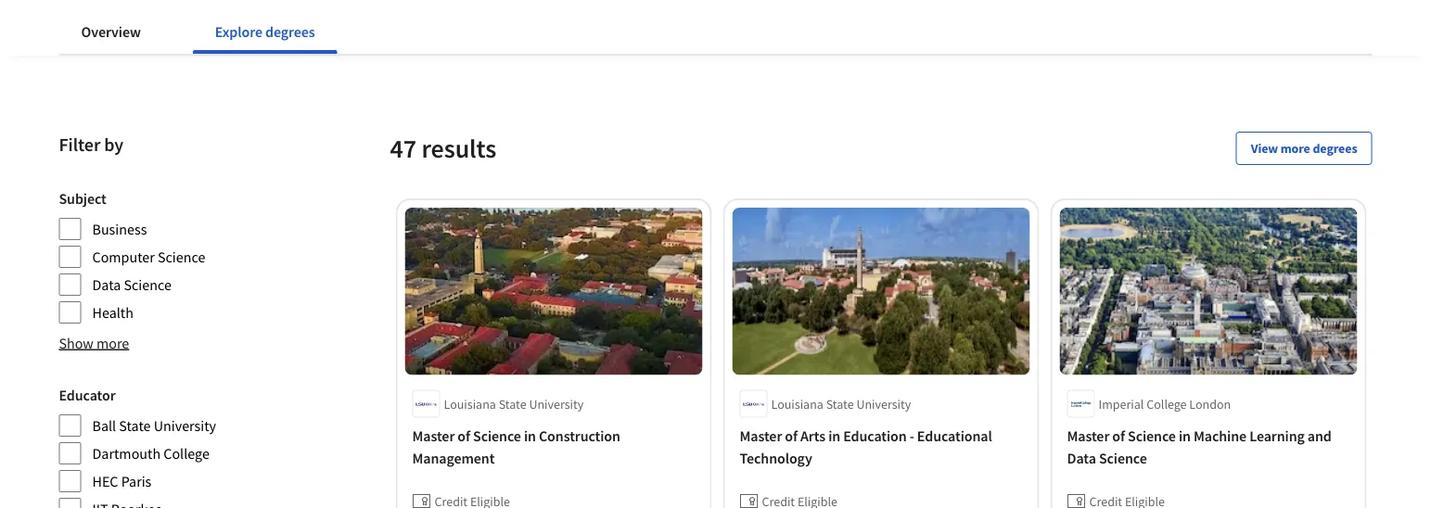 Task type: vqa. For each thing, say whether or not it's contained in the screenshot.
47 results
yes



Task type: describe. For each thing, give the bounding box(es) containing it.
ball
[[92, 417, 116, 435]]

educational
[[918, 427, 993, 446]]

overview
[[81, 22, 141, 41]]

master of science in construction management link
[[412, 425, 695, 470]]

science inside master of science in construction management
[[473, 427, 521, 446]]

college for dartmouth
[[164, 444, 210, 463]]

view more degrees
[[1251, 140, 1358, 157]]

science down 'imperial'
[[1099, 450, 1147, 468]]

education
[[844, 427, 907, 446]]

university for education
[[857, 396, 911, 412]]

subject group
[[59, 187, 216, 325]]

louisiana state university for arts
[[772, 396, 911, 412]]

degrees inside "button"
[[265, 22, 315, 41]]

47
[[390, 132, 417, 165]]

of for master of science in machine learning and data science
[[1113, 427, 1125, 446]]

master of science in construction management
[[412, 427, 621, 468]]

louisiana for arts
[[772, 396, 824, 412]]

view more degrees button
[[1237, 132, 1373, 165]]

explore degrees
[[215, 22, 315, 41]]

in for construction
[[524, 427, 536, 446]]

in for machine
[[1179, 427, 1191, 446]]

paris
[[121, 472, 152, 491]]

louisiana state university for science
[[444, 396, 584, 412]]

of for master of arts in education - educational technology
[[785, 427, 798, 446]]

degrees inside button
[[1313, 140, 1358, 157]]

dartmouth
[[92, 444, 161, 463]]

-
[[910, 427, 915, 446]]

computer science
[[92, 248, 205, 266]]

data inside subject group
[[92, 276, 121, 294]]

more for view
[[1281, 140, 1311, 157]]

construction
[[539, 427, 621, 446]]

management
[[412, 450, 495, 468]]

university for construction
[[529, 396, 584, 412]]

filter by
[[59, 133, 123, 156]]

louisiana for science
[[444, 396, 496, 412]]

university inside the educator group
[[154, 417, 216, 435]]

master of science in machine learning and data science
[[1068, 427, 1332, 468]]

ball state university
[[92, 417, 216, 435]]

explore degrees button
[[193, 9, 337, 54]]

overview button
[[59, 9, 163, 54]]

educator group
[[59, 384, 216, 508]]

master for master of science in machine learning and data science
[[1068, 427, 1110, 446]]

subject
[[59, 189, 106, 208]]

imperial college london
[[1099, 396, 1232, 412]]

london
[[1190, 396, 1232, 412]]

state for arts
[[826, 396, 854, 412]]

technology
[[740, 450, 813, 468]]



Task type: locate. For each thing, give the bounding box(es) containing it.
master inside master of arts in education - educational technology
[[740, 427, 782, 446]]

1 horizontal spatial university
[[529, 396, 584, 412]]

in for education
[[829, 427, 841, 446]]

3 in from the left
[[1179, 427, 1191, 446]]

1 horizontal spatial college
[[1147, 396, 1187, 412]]

louisiana
[[444, 396, 496, 412], [772, 396, 824, 412]]

0 horizontal spatial in
[[524, 427, 536, 446]]

computer
[[92, 248, 155, 266]]

1 horizontal spatial of
[[785, 427, 798, 446]]

of inside master of arts in education - educational technology
[[785, 427, 798, 446]]

3 master from the left
[[1068, 427, 1110, 446]]

0 horizontal spatial master
[[412, 427, 455, 446]]

in inside master of science in machine learning and data science
[[1179, 427, 1191, 446]]

0 horizontal spatial college
[[164, 444, 210, 463]]

1 horizontal spatial louisiana state university
[[772, 396, 911, 412]]

1 vertical spatial more
[[97, 334, 129, 353]]

state for science
[[499, 396, 527, 412]]

more for show
[[97, 334, 129, 353]]

of inside master of science in machine learning and data science
[[1113, 427, 1125, 446]]

master inside master of science in machine learning and data science
[[1068, 427, 1110, 446]]

college for imperial
[[1147, 396, 1187, 412]]

of inside master of science in construction management
[[458, 427, 470, 446]]

master down 'imperial'
[[1068, 427, 1110, 446]]

filter
[[59, 133, 100, 156]]

degrees
[[265, 22, 315, 41], [1313, 140, 1358, 157]]

tab list containing overview
[[59, 9, 367, 54]]

master inside master of science in construction management
[[412, 427, 455, 446]]

master for master of arts in education - educational technology
[[740, 427, 782, 446]]

tab list
[[59, 9, 367, 54]]

college left london
[[1147, 396, 1187, 412]]

more inside button
[[97, 334, 129, 353]]

0 horizontal spatial louisiana
[[444, 396, 496, 412]]

more
[[1281, 140, 1311, 157], [97, 334, 129, 353]]

of for master of science in construction management
[[458, 427, 470, 446]]

in left machine
[[1179, 427, 1191, 446]]

2 horizontal spatial of
[[1113, 427, 1125, 446]]

1 vertical spatial college
[[164, 444, 210, 463]]

master of science in machine learning and data science link
[[1068, 425, 1350, 470]]

educator
[[59, 386, 116, 405]]

and
[[1308, 427, 1332, 446]]

0 horizontal spatial of
[[458, 427, 470, 446]]

1 vertical spatial degrees
[[1313, 140, 1358, 157]]

show more
[[59, 334, 129, 353]]

of
[[458, 427, 470, 446], [785, 427, 798, 446], [1113, 427, 1125, 446]]

2 in from the left
[[829, 427, 841, 446]]

1 horizontal spatial in
[[829, 427, 841, 446]]

0 vertical spatial data
[[92, 276, 121, 294]]

1 horizontal spatial master
[[740, 427, 782, 446]]

2 horizontal spatial state
[[826, 396, 854, 412]]

show
[[59, 334, 94, 353]]

arts
[[801, 427, 826, 446]]

learning
[[1250, 427, 1305, 446]]

imperial
[[1099, 396, 1144, 412]]

1 vertical spatial data
[[1068, 450, 1097, 468]]

master for master of science in construction management
[[412, 427, 455, 446]]

college inside the educator group
[[164, 444, 210, 463]]

state
[[499, 396, 527, 412], [826, 396, 854, 412], [119, 417, 151, 435]]

of down 'imperial'
[[1113, 427, 1125, 446]]

results
[[422, 132, 497, 165]]

2 louisiana from the left
[[772, 396, 824, 412]]

in inside master of science in construction management
[[524, 427, 536, 446]]

machine
[[1194, 427, 1247, 446]]

2 of from the left
[[785, 427, 798, 446]]

louisiana state university up the arts
[[772, 396, 911, 412]]

of up management
[[458, 427, 470, 446]]

louisiana state university
[[444, 396, 584, 412], [772, 396, 911, 412]]

2 horizontal spatial university
[[857, 396, 911, 412]]

business
[[92, 220, 147, 238]]

science up the data science
[[158, 248, 205, 266]]

degrees right explore
[[265, 22, 315, 41]]

1 master from the left
[[412, 427, 455, 446]]

1 louisiana state university from the left
[[444, 396, 584, 412]]

master of arts in education - educational technology
[[740, 427, 993, 468]]

degrees right "view"
[[1313, 140, 1358, 157]]

louisiana up the arts
[[772, 396, 824, 412]]

dartmouth college
[[92, 444, 210, 463]]

0 horizontal spatial more
[[97, 334, 129, 353]]

0 horizontal spatial data
[[92, 276, 121, 294]]

0 vertical spatial more
[[1281, 140, 1311, 157]]

science down imperial college london
[[1128, 427, 1176, 446]]

state up education
[[826, 396, 854, 412]]

1 louisiana from the left
[[444, 396, 496, 412]]

science
[[158, 248, 205, 266], [124, 276, 172, 294], [473, 427, 521, 446], [1128, 427, 1176, 446], [1099, 450, 1147, 468]]

master up technology
[[740, 427, 782, 446]]

louisiana up management
[[444, 396, 496, 412]]

of left the arts
[[785, 427, 798, 446]]

2 master from the left
[[740, 427, 782, 446]]

0 vertical spatial college
[[1147, 396, 1187, 412]]

data inside master of science in machine learning and data science
[[1068, 450, 1097, 468]]

47 results
[[390, 132, 497, 165]]

state inside the educator group
[[119, 417, 151, 435]]

university up dartmouth college
[[154, 417, 216, 435]]

master up management
[[412, 427, 455, 446]]

in right the arts
[[829, 427, 841, 446]]

more inside button
[[1281, 140, 1311, 157]]

view
[[1251, 140, 1279, 157]]

louisiana state university up master of science in construction management
[[444, 396, 584, 412]]

0 horizontal spatial degrees
[[265, 22, 315, 41]]

explore
[[215, 22, 262, 41]]

0 vertical spatial degrees
[[265, 22, 315, 41]]

1 horizontal spatial more
[[1281, 140, 1311, 157]]

master
[[412, 427, 455, 446], [740, 427, 782, 446], [1068, 427, 1110, 446]]

in left construction
[[524, 427, 536, 446]]

1 horizontal spatial louisiana
[[772, 396, 824, 412]]

1 of from the left
[[458, 427, 470, 446]]

state up dartmouth
[[119, 417, 151, 435]]

more right "view"
[[1281, 140, 1311, 157]]

2 louisiana state university from the left
[[772, 396, 911, 412]]

science up management
[[473, 427, 521, 446]]

data science
[[92, 276, 172, 294]]

college down ball state university
[[164, 444, 210, 463]]

0 horizontal spatial state
[[119, 417, 151, 435]]

university up construction
[[529, 396, 584, 412]]

in inside master of arts in education - educational technology
[[829, 427, 841, 446]]

show more button
[[59, 332, 129, 354]]

hec
[[92, 472, 118, 491]]

1 horizontal spatial degrees
[[1313, 140, 1358, 157]]

more down health
[[97, 334, 129, 353]]

university up education
[[857, 396, 911, 412]]

data
[[92, 276, 121, 294], [1068, 450, 1097, 468]]

state up master of science in construction management
[[499, 396, 527, 412]]

university
[[529, 396, 584, 412], [857, 396, 911, 412], [154, 417, 216, 435]]

0 horizontal spatial louisiana state university
[[444, 396, 584, 412]]

college
[[1147, 396, 1187, 412], [164, 444, 210, 463]]

by
[[104, 133, 123, 156]]

in
[[524, 427, 536, 446], [829, 427, 841, 446], [1179, 427, 1191, 446]]

1 in from the left
[[524, 427, 536, 446]]

2 horizontal spatial in
[[1179, 427, 1191, 446]]

1 horizontal spatial state
[[499, 396, 527, 412]]

science down computer science
[[124, 276, 172, 294]]

2 horizontal spatial master
[[1068, 427, 1110, 446]]

hec paris
[[92, 472, 152, 491]]

1 horizontal spatial data
[[1068, 450, 1097, 468]]

health
[[92, 303, 134, 322]]

master of arts in education - educational technology link
[[740, 425, 1023, 470]]

3 of from the left
[[1113, 427, 1125, 446]]

0 horizontal spatial university
[[154, 417, 216, 435]]



